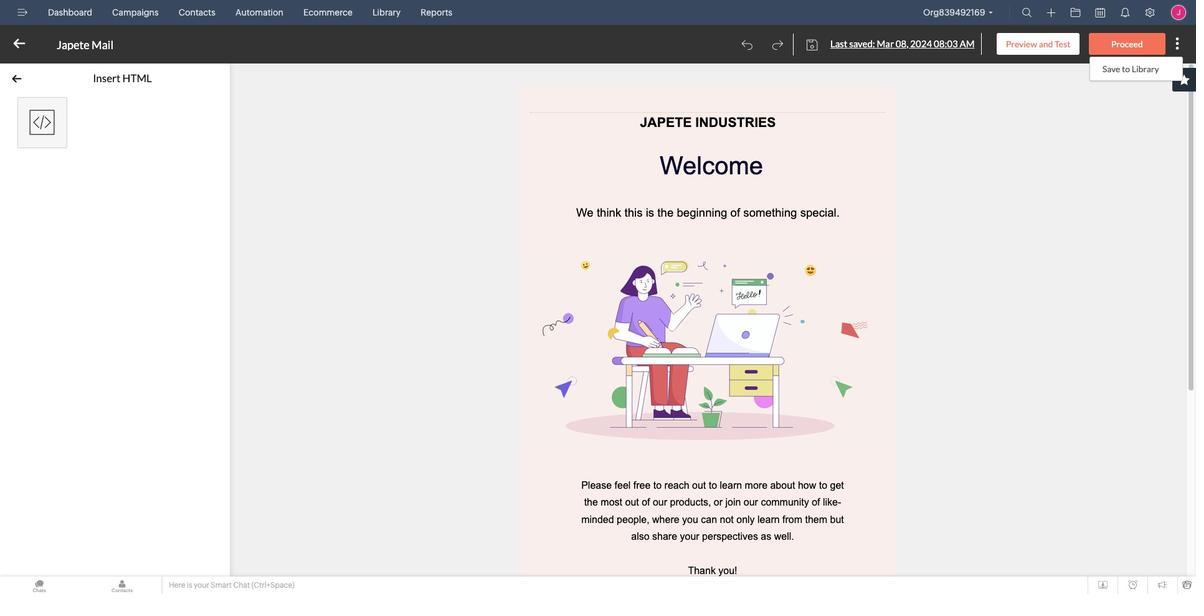 Task type: locate. For each thing, give the bounding box(es) containing it.
ecommerce link
[[299, 0, 358, 25]]

your
[[194, 581, 209, 590]]

configure settings image
[[1145, 7, 1155, 17]]

campaigns
[[112, 7, 159, 17]]

chats image
[[0, 577, 79, 594]]

dashboard
[[48, 7, 92, 17]]

search image
[[1022, 7, 1032, 17]]

reports link
[[416, 0, 458, 25]]

reports
[[421, 7, 453, 17]]

chat
[[233, 581, 250, 590]]

automation
[[235, 7, 284, 17]]

contacts image
[[83, 577, 161, 594]]

here is your smart chat (ctrl+space)
[[169, 581, 295, 590]]

org839492169
[[924, 7, 986, 17]]

is
[[187, 581, 192, 590]]

folder image
[[1071, 7, 1081, 17]]



Task type: describe. For each thing, give the bounding box(es) containing it.
campaigns link
[[107, 0, 164, 25]]

calendar image
[[1096, 7, 1105, 17]]

contacts link
[[174, 0, 221, 25]]

library
[[373, 7, 401, 17]]

dashboard link
[[43, 0, 97, 25]]

here
[[169, 581, 185, 590]]

ecommerce
[[304, 7, 353, 17]]

library link
[[368, 0, 406, 25]]

(ctrl+space)
[[251, 581, 295, 590]]

notifications image
[[1120, 7, 1130, 17]]

contacts
[[179, 7, 216, 17]]

smart
[[211, 581, 232, 590]]

quick actions image
[[1047, 8, 1056, 17]]

automation link
[[230, 0, 289, 25]]



Task type: vqa. For each thing, say whether or not it's contained in the screenshot.
Setup
no



